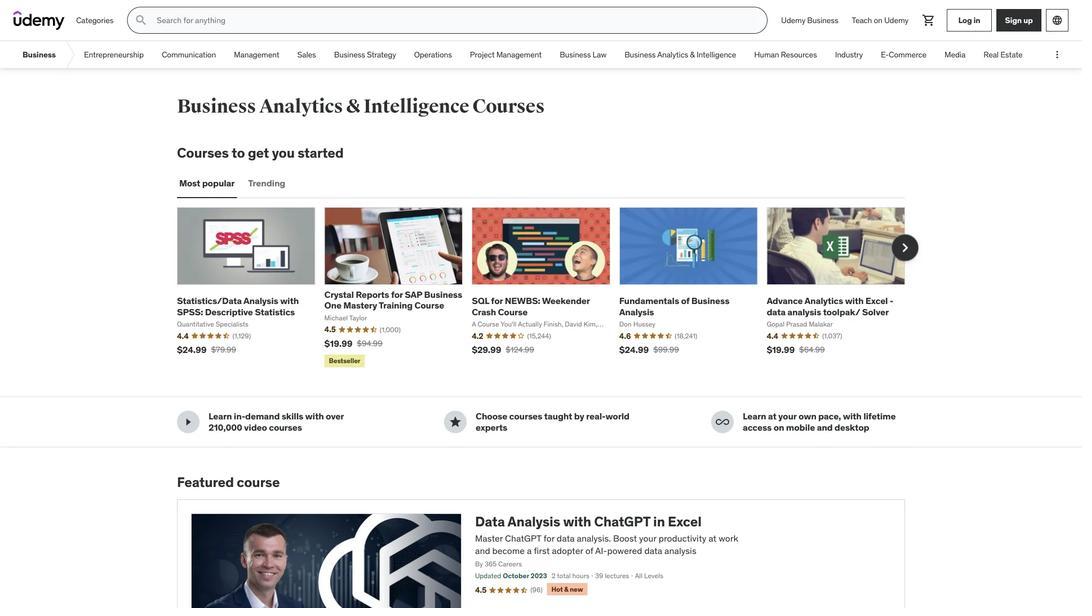 Task type: vqa. For each thing, say whether or not it's contained in the screenshot.
xsmall image corresponding to Delegate effectively to empower their team
no



Task type: describe. For each thing, give the bounding box(es) containing it.
skills
[[282, 411, 303, 423]]

sign
[[1006, 15, 1022, 25]]

sign up
[[1006, 15, 1033, 25]]

work
[[719, 533, 739, 545]]

analysis inside data analysis with chatgpt in excel master chatgpt for data analysis. boost your productivity at work and become a first adopter of ai-powered data analysis by 365 careers
[[665, 546, 697, 557]]

medium image for learn at your own pace, with lifetime access on mobile and desktop
[[716, 416, 730, 429]]

0 horizontal spatial data
[[557, 533, 575, 545]]

mastery
[[344, 300, 377, 312]]

sign up link
[[997, 9, 1042, 32]]

project management link
[[461, 41, 551, 68]]

0 vertical spatial courses
[[473, 95, 545, 118]]

mobile
[[786, 422, 815, 434]]

popular
[[202, 178, 235, 189]]

e-commerce
[[881, 49, 927, 60]]

learn for learn at your own pace, with lifetime access on mobile and desktop
[[743, 411, 767, 423]]

boost
[[613, 533, 637, 545]]

total
[[557, 572, 571, 581]]

fundamentals of business analysis
[[620, 296, 730, 318]]

more subcategory menu links image
[[1052, 49, 1063, 60]]

2 vertical spatial &
[[564, 585, 569, 594]]

estate
[[1001, 49, 1023, 60]]

weekender
[[542, 296, 590, 307]]

most
[[179, 178, 200, 189]]

productivity
[[659, 533, 707, 545]]

trending
[[248, 178, 285, 189]]

advance analytics with excel - data analysis toolpak/ solver
[[767, 296, 894, 318]]

crystal reports for sap business one mastery training course link
[[325, 289, 462, 312]]

4.5
[[475, 586, 487, 596]]

analytics for advance analytics with excel - data analysis toolpak/ solver
[[805, 296, 844, 307]]

real-
[[586, 411, 606, 423]]

with for data
[[563, 514, 592, 531]]

intelligence for business analytics & intelligence courses
[[364, 95, 469, 118]]

categories
[[76, 15, 114, 25]]

master
[[475, 533, 503, 545]]

1 horizontal spatial chatgpt
[[594, 514, 651, 531]]

solver
[[863, 306, 889, 318]]

updated october 2023
[[475, 572, 547, 581]]

business strategy
[[334, 49, 396, 60]]

2
[[552, 572, 556, 581]]

newbs:
[[505, 296, 541, 307]]

at inside learn at your own pace, with lifetime access on mobile and desktop
[[768, 411, 777, 423]]

crystal
[[325, 289, 354, 301]]

adopter
[[552, 546, 583, 557]]

analysis.
[[577, 533, 611, 545]]

udemy business link
[[775, 7, 846, 34]]

desktop
[[835, 422, 870, 434]]

courses to get you started
[[177, 144, 344, 161]]

and inside learn at your own pace, with lifetime access on mobile and desktop
[[817, 422, 833, 434]]

business law
[[560, 49, 607, 60]]

2 total hours
[[552, 572, 590, 581]]

udemy business
[[782, 15, 839, 25]]

statistics/data analysis with spss: descriptive statistics
[[177, 296, 299, 318]]

advance analytics with excel - data analysis toolpak/ solver link
[[767, 296, 894, 318]]

fundamentals
[[620, 296, 680, 307]]

with for statistics/data
[[280, 296, 299, 307]]

intelligence for business analytics & intelligence
[[697, 49, 737, 60]]

hours
[[573, 572, 590, 581]]

medium image for learn in-demand skills with over 210,000 video courses
[[182, 416, 195, 429]]

of inside fundamentals of business analysis
[[681, 296, 690, 307]]

analysis for descriptive
[[244, 296, 278, 307]]

2023
[[531, 572, 547, 581]]

real estate link
[[975, 41, 1032, 68]]

sales link
[[288, 41, 325, 68]]

project
[[470, 49, 495, 60]]

media link
[[936, 41, 975, 68]]

39
[[595, 572, 604, 581]]

of inside data analysis with chatgpt in excel master chatgpt for data analysis. boost your productivity at work and become a first adopter of ai-powered data analysis by 365 careers
[[586, 546, 594, 557]]

communication
[[162, 49, 216, 60]]

-
[[890, 296, 894, 307]]

become
[[493, 546, 525, 557]]

training
[[379, 300, 413, 312]]

for inside data analysis with chatgpt in excel master chatgpt for data analysis. boost your productivity at work and become a first adopter of ai-powered data analysis by 365 careers
[[544, 533, 555, 545]]

1 management from the left
[[234, 49, 279, 60]]

course inside 'sql for newbs: weekender crash course'
[[498, 306, 528, 318]]

e-commerce link
[[872, 41, 936, 68]]

for inside 'sql for newbs: weekender crash course'
[[491, 296, 503, 307]]

teach on udemy
[[852, 15, 909, 25]]

business link
[[14, 41, 65, 68]]

with for advance
[[845, 296, 864, 307]]

choose a language image
[[1052, 15, 1063, 26]]

learn for learn in-demand skills with over 210,000 video courses
[[209, 411, 232, 423]]

1 udemy from the left
[[782, 15, 806, 25]]

course inside crystal reports for sap business one mastery training course
[[415, 300, 444, 312]]

featured course
[[177, 474, 280, 491]]

project management
[[470, 49, 542, 60]]

crash
[[472, 306, 496, 318]]

sql for newbs: weekender crash course link
[[472, 296, 590, 318]]

business inside fundamentals of business analysis
[[692, 296, 730, 307]]

powered
[[608, 546, 643, 557]]

management link
[[225, 41, 288, 68]]

analysis inside fundamentals of business analysis
[[620, 306, 654, 318]]

2 udemy from the left
[[885, 15, 909, 25]]

statistics/data analysis with spss: descriptive statistics link
[[177, 296, 299, 318]]

trending button
[[246, 170, 288, 197]]

industry link
[[826, 41, 872, 68]]

world
[[606, 411, 630, 423]]

log in link
[[947, 9, 992, 32]]

2 management from the left
[[497, 49, 542, 60]]

fundamentals of business analysis link
[[620, 296, 730, 318]]

sap
[[405, 289, 422, 301]]

new
[[570, 585, 583, 594]]

arrow pointing to subcategory menu links image
[[65, 41, 75, 68]]

business analytics & intelligence link
[[616, 41, 746, 68]]

your inside data analysis with chatgpt in excel master chatgpt for data analysis. boost your productivity at work and become a first adopter of ai-powered data analysis by 365 careers
[[639, 533, 657, 545]]

(96)
[[531, 586, 543, 595]]

shopping cart with 0 items image
[[922, 14, 936, 27]]

operations link
[[405, 41, 461, 68]]

choose courses taught by real-world experts
[[476, 411, 630, 434]]

law
[[593, 49, 607, 60]]

started
[[298, 144, 344, 161]]

and inside data analysis with chatgpt in excel master chatgpt for data analysis. boost your productivity at work and become a first adopter of ai-powered data analysis by 365 careers
[[475, 546, 490, 557]]

39 lectures
[[595, 572, 630, 581]]



Task type: locate. For each thing, give the bounding box(es) containing it.
in inside "link"
[[974, 15, 981, 25]]

course right crash
[[498, 306, 528, 318]]

0 horizontal spatial excel
[[668, 514, 702, 531]]

and up by in the left bottom of the page
[[475, 546, 490, 557]]

in
[[974, 15, 981, 25], [654, 514, 665, 531]]

1 horizontal spatial management
[[497, 49, 542, 60]]

1 horizontal spatial &
[[564, 585, 569, 594]]

management left the sales
[[234, 49, 279, 60]]

descriptive
[[205, 306, 253, 318]]

0 vertical spatial analytics
[[658, 49, 689, 60]]

in-
[[234, 411, 245, 423]]

human resources
[[755, 49, 817, 60]]

0 horizontal spatial &
[[346, 95, 360, 118]]

over
[[326, 411, 344, 423]]

analysis inside advance analytics with excel - data analysis toolpak/ solver
[[788, 306, 822, 318]]

0 horizontal spatial analytics
[[259, 95, 343, 118]]

on
[[874, 15, 883, 25], [774, 422, 785, 434]]

1 vertical spatial data
[[557, 533, 575, 545]]

analytics for business analytics & intelligence
[[658, 49, 689, 60]]

in right log
[[974, 15, 981, 25]]

0 horizontal spatial courses
[[269, 422, 302, 434]]

1 vertical spatial of
[[586, 546, 594, 557]]

for up "first"
[[544, 533, 555, 545]]

spss:
[[177, 306, 203, 318]]

intelligence
[[697, 49, 737, 60], [364, 95, 469, 118]]

reports
[[356, 289, 389, 301]]

with left over
[[305, 411, 324, 423]]

2 vertical spatial analytics
[[805, 296, 844, 307]]

2 horizontal spatial analytics
[[805, 296, 844, 307]]

most popular
[[179, 178, 235, 189]]

to
[[232, 144, 245, 161]]

log
[[959, 15, 972, 25]]

2 horizontal spatial data
[[767, 306, 786, 318]]

2 vertical spatial data
[[645, 546, 663, 557]]

real estate
[[984, 49, 1023, 60]]

1 horizontal spatial analytics
[[658, 49, 689, 60]]

udemy image
[[14, 11, 65, 30]]

1 medium image from the left
[[182, 416, 195, 429]]

sales
[[297, 49, 316, 60]]

0 vertical spatial at
[[768, 411, 777, 423]]

0 horizontal spatial your
[[639, 533, 657, 545]]

2 medium image from the left
[[716, 416, 730, 429]]

medium image
[[182, 416, 195, 429], [716, 416, 730, 429]]

october
[[503, 572, 529, 581]]

business law link
[[551, 41, 616, 68]]

0 horizontal spatial in
[[654, 514, 665, 531]]

1 vertical spatial intelligence
[[364, 95, 469, 118]]

0 horizontal spatial intelligence
[[364, 95, 469, 118]]

excel left -
[[866, 296, 888, 307]]

1 horizontal spatial analysis
[[788, 306, 822, 318]]

1 vertical spatial courses
[[177, 144, 229, 161]]

your left own
[[779, 411, 797, 423]]

lectures
[[605, 572, 630, 581]]

analysis for in
[[508, 514, 560, 531]]

2 horizontal spatial &
[[690, 49, 695, 60]]

1 vertical spatial chatgpt
[[505, 533, 542, 545]]

1 horizontal spatial on
[[874, 15, 883, 25]]

0 horizontal spatial course
[[415, 300, 444, 312]]

0 vertical spatial of
[[681, 296, 690, 307]]

data analysis with chatgpt in excel master chatgpt for data analysis. boost your productivity at work and become a first adopter of ai-powered data analysis by 365 careers
[[475, 514, 739, 569]]

operations
[[414, 49, 452, 60]]

0 vertical spatial on
[[874, 15, 883, 25]]

management right project
[[497, 49, 542, 60]]

for right sql at the left of the page
[[491, 296, 503, 307]]

medium image
[[449, 416, 462, 429]]

with left -
[[845, 296, 864, 307]]

management
[[234, 49, 279, 60], [497, 49, 542, 60]]

strategy
[[367, 49, 396, 60]]

courses up the most popular in the top of the page
[[177, 144, 229, 161]]

your right boost
[[639, 533, 657, 545]]

courses left taught
[[509, 411, 543, 423]]

& for business analytics & intelligence
[[690, 49, 695, 60]]

communication link
[[153, 41, 225, 68]]

carousel element
[[177, 207, 919, 370]]

chatgpt up a
[[505, 533, 542, 545]]

with inside learn at your own pace, with lifetime access on mobile and desktop
[[843, 411, 862, 423]]

course
[[237, 474, 280, 491]]

in up productivity
[[654, 514, 665, 531]]

1 learn from the left
[[209, 411, 232, 423]]

1 horizontal spatial medium image
[[716, 416, 730, 429]]

on right "teach"
[[874, 15, 883, 25]]

with left one
[[280, 296, 299, 307]]

data
[[475, 514, 505, 531]]

0 horizontal spatial medium image
[[182, 416, 195, 429]]

in inside data analysis with chatgpt in excel master chatgpt for data analysis. boost your productivity at work and become a first adopter of ai-powered data analysis by 365 careers
[[654, 514, 665, 531]]

0 vertical spatial analysis
[[788, 306, 822, 318]]

updated
[[475, 572, 501, 581]]

courses down project management link
[[473, 95, 545, 118]]

excel inside data analysis with chatgpt in excel master chatgpt for data analysis. boost your productivity at work and become a first adopter of ai-powered data analysis by 365 careers
[[668, 514, 702, 531]]

0 vertical spatial your
[[779, 411, 797, 423]]

sql
[[472, 296, 489, 307]]

1 vertical spatial and
[[475, 546, 490, 557]]

& for business analytics & intelligence courses
[[346, 95, 360, 118]]

2 horizontal spatial analysis
[[620, 306, 654, 318]]

up
[[1024, 15, 1033, 25]]

on left mobile
[[774, 422, 785, 434]]

with right pace,
[[843, 411, 862, 423]]

intelligence down operations link
[[364, 95, 469, 118]]

1 horizontal spatial learn
[[743, 411, 767, 423]]

log in
[[959, 15, 981, 25]]

1 vertical spatial on
[[774, 422, 785, 434]]

pace,
[[819, 411, 842, 423]]

medium image left access
[[716, 416, 730, 429]]

1 horizontal spatial udemy
[[885, 15, 909, 25]]

for inside crystal reports for sap business one mastery training course
[[391, 289, 403, 301]]

0 vertical spatial excel
[[866, 296, 888, 307]]

learn inside learn at your own pace, with lifetime access on mobile and desktop
[[743, 411, 767, 423]]

course
[[415, 300, 444, 312], [498, 306, 528, 318]]

business strategy link
[[325, 41, 405, 68]]

0 horizontal spatial management
[[234, 49, 279, 60]]

get
[[248, 144, 269, 161]]

own
[[799, 411, 817, 423]]

0 horizontal spatial analysis
[[665, 546, 697, 557]]

business analytics & intelligence courses
[[177, 95, 545, 118]]

by
[[475, 561, 483, 569]]

1 horizontal spatial and
[[817, 422, 833, 434]]

for left the "sap"
[[391, 289, 403, 301]]

hot & new
[[552, 585, 583, 594]]

0 horizontal spatial analysis
[[244, 296, 278, 307]]

learn left mobile
[[743, 411, 767, 423]]

advance
[[767, 296, 803, 307]]

with inside statistics/data analysis with spss: descriptive statistics
[[280, 296, 299, 307]]

210,000
[[209, 422, 242, 434]]

analysis down productivity
[[665, 546, 697, 557]]

teach on udemy link
[[846, 7, 916, 34]]

1 horizontal spatial analysis
[[508, 514, 560, 531]]

0 vertical spatial &
[[690, 49, 695, 60]]

demand
[[245, 411, 280, 423]]

0 horizontal spatial learn
[[209, 411, 232, 423]]

ai-
[[595, 546, 608, 557]]

next image
[[897, 239, 915, 257]]

0 vertical spatial data
[[767, 306, 786, 318]]

video
[[244, 422, 267, 434]]

with inside data analysis with chatgpt in excel master chatgpt for data analysis. boost your productivity at work and become a first adopter of ai-powered data analysis by 365 careers
[[563, 514, 592, 531]]

0 vertical spatial intelligence
[[697, 49, 737, 60]]

0 horizontal spatial at
[[709, 533, 717, 545]]

experts
[[476, 422, 508, 434]]

0 horizontal spatial on
[[774, 422, 785, 434]]

1 horizontal spatial of
[[681, 296, 690, 307]]

access
[[743, 422, 772, 434]]

1 vertical spatial at
[[709, 533, 717, 545]]

and right own
[[817, 422, 833, 434]]

teach
[[852, 15, 872, 25]]

business inside crystal reports for sap business one mastery training course
[[424, 289, 462, 301]]

&
[[690, 49, 695, 60], [346, 95, 360, 118], [564, 585, 569, 594]]

0 horizontal spatial udemy
[[782, 15, 806, 25]]

of right the fundamentals
[[681, 296, 690, 307]]

courses right video
[[269, 422, 302, 434]]

intelligence left human
[[697, 49, 737, 60]]

analysis left toolpak/
[[788, 306, 822, 318]]

data inside advance analytics with excel - data analysis toolpak/ solver
[[767, 306, 786, 318]]

entrepreneurship
[[84, 49, 144, 60]]

lifetime
[[864, 411, 896, 423]]

your inside learn at your own pace, with lifetime access on mobile and desktop
[[779, 411, 797, 423]]

1 horizontal spatial courses
[[509, 411, 543, 423]]

with up analysis.
[[563, 514, 592, 531]]

chatgpt up boost
[[594, 514, 651, 531]]

1 vertical spatial analytics
[[259, 95, 343, 118]]

one
[[325, 300, 342, 312]]

excel inside advance analytics with excel - data analysis toolpak/ solver
[[866, 296, 888, 307]]

of left ai-
[[586, 546, 594, 557]]

0 horizontal spatial courses
[[177, 144, 229, 161]]

your
[[779, 411, 797, 423], [639, 533, 657, 545]]

0 vertical spatial in
[[974, 15, 981, 25]]

at inside data analysis with chatgpt in excel master chatgpt for data analysis. boost your productivity at work and become a first adopter of ai-powered data analysis by 365 careers
[[709, 533, 717, 545]]

at
[[768, 411, 777, 423], [709, 533, 717, 545]]

1 vertical spatial in
[[654, 514, 665, 531]]

0 horizontal spatial of
[[586, 546, 594, 557]]

at left mobile
[[768, 411, 777, 423]]

analytics for business analytics & intelligence courses
[[259, 95, 343, 118]]

business analytics & intelligence
[[625, 49, 737, 60]]

1 horizontal spatial your
[[779, 411, 797, 423]]

learn in-demand skills with over 210,000 video courses
[[209, 411, 344, 434]]

1 horizontal spatial intelligence
[[697, 49, 737, 60]]

1 horizontal spatial for
[[491, 296, 503, 307]]

2 learn from the left
[[743, 411, 767, 423]]

by
[[574, 411, 585, 423]]

2 horizontal spatial for
[[544, 533, 555, 545]]

choose
[[476, 411, 508, 423]]

all
[[635, 572, 643, 581]]

medium image left 210,000
[[182, 416, 195, 429]]

toolpak/
[[823, 306, 861, 318]]

real
[[984, 49, 999, 60]]

0 vertical spatial and
[[817, 422, 833, 434]]

1 horizontal spatial courses
[[473, 95, 545, 118]]

0 vertical spatial chatgpt
[[594, 514, 651, 531]]

1 horizontal spatial at
[[768, 411, 777, 423]]

first
[[534, 546, 550, 557]]

media
[[945, 49, 966, 60]]

courses inside choose courses taught by real-world experts
[[509, 411, 543, 423]]

human
[[755, 49, 779, 60]]

crystal reports for sap business one mastery training course
[[325, 289, 462, 312]]

analysis inside data analysis with chatgpt in excel master chatgpt for data analysis. boost your productivity at work and become a first adopter of ai-powered data analysis by 365 careers
[[508, 514, 560, 531]]

analysis inside statistics/data analysis with spss: descriptive statistics
[[244, 296, 278, 307]]

1 horizontal spatial in
[[974, 15, 981, 25]]

learn at your own pace, with lifetime access on mobile and desktop
[[743, 411, 896, 434]]

with inside advance analytics with excel - data analysis toolpak/ solver
[[845, 296, 864, 307]]

1 horizontal spatial data
[[645, 546, 663, 557]]

0 horizontal spatial and
[[475, 546, 490, 557]]

analytics inside advance analytics with excel - data analysis toolpak/ solver
[[805, 296, 844, 307]]

excel
[[866, 296, 888, 307], [668, 514, 702, 531]]

0 horizontal spatial for
[[391, 289, 403, 301]]

1 horizontal spatial excel
[[866, 296, 888, 307]]

submit search image
[[134, 14, 148, 27]]

udemy up resources
[[782, 15, 806, 25]]

at left work
[[709, 533, 717, 545]]

1 horizontal spatial course
[[498, 306, 528, 318]]

learn left in- on the bottom
[[209, 411, 232, 423]]

excel up productivity
[[668, 514, 702, 531]]

business
[[808, 15, 839, 25], [23, 49, 56, 60], [334, 49, 365, 60], [560, 49, 591, 60], [625, 49, 656, 60], [177, 95, 256, 118], [424, 289, 462, 301], [692, 296, 730, 307]]

analysis
[[788, 306, 822, 318], [665, 546, 697, 557]]

0 horizontal spatial chatgpt
[[505, 533, 542, 545]]

course right training
[[415, 300, 444, 312]]

on inside learn at your own pace, with lifetime access on mobile and desktop
[[774, 422, 785, 434]]

1 vertical spatial your
[[639, 533, 657, 545]]

you
[[272, 144, 295, 161]]

Search for anything text field
[[155, 11, 754, 30]]

commerce
[[889, 49, 927, 60]]

learn inside learn in-demand skills with over 210,000 video courses
[[209, 411, 232, 423]]

with inside learn in-demand skills with over 210,000 video courses
[[305, 411, 324, 423]]

1 vertical spatial &
[[346, 95, 360, 118]]

courses inside learn in-demand skills with over 210,000 video courses
[[269, 422, 302, 434]]

all levels
[[635, 572, 664, 581]]

careers
[[498, 561, 522, 569]]

udemy left shopping cart with 0 items 'icon' on the right top of the page
[[885, 15, 909, 25]]

1 vertical spatial excel
[[668, 514, 702, 531]]

1 vertical spatial analysis
[[665, 546, 697, 557]]

human resources link
[[746, 41, 826, 68]]

featured
[[177, 474, 234, 491]]



